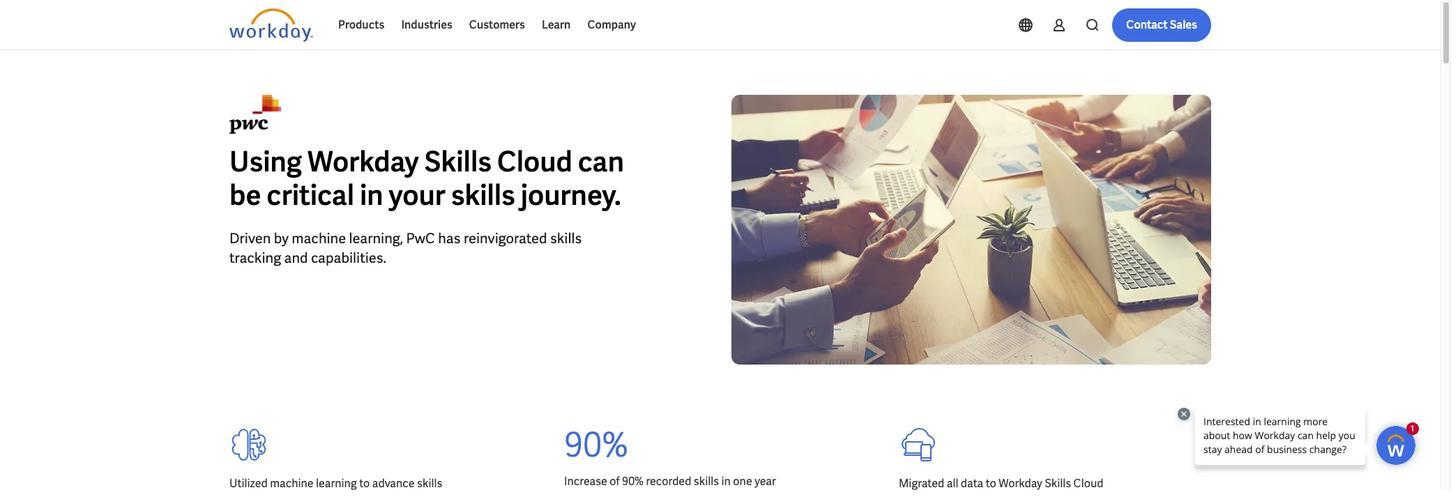 Task type: describe. For each thing, give the bounding box(es) containing it.
and
[[284, 249, 308, 267]]

learn
[[542, 17, 571, 32]]

driven
[[229, 229, 271, 248]]

pwc
[[406, 229, 435, 248]]

one
[[733, 474, 752, 489]]

of
[[610, 474, 620, 489]]

using
[[229, 144, 302, 180]]

0 vertical spatial 90%
[[564, 423, 628, 466]]

1 horizontal spatial in
[[721, 474, 731, 489]]

products
[[338, 17, 384, 32]]

year
[[755, 474, 776, 489]]

learning,
[[349, 229, 403, 248]]

skills inside using workday skills cloud can be critical in your skills journey.
[[451, 177, 515, 213]]

contact sales
[[1126, 17, 1197, 32]]

pricewaterhousecoopers global licensing services corporation (pwc) image
[[229, 95, 281, 134]]

contact
[[1126, 17, 1168, 32]]

industries
[[401, 17, 452, 32]]

capabilities.
[[311, 249, 386, 267]]

increase of 90% recorded skills in one year
[[564, 474, 776, 489]]

contact sales link
[[1112, 8, 1211, 42]]

reinvigorated
[[464, 229, 547, 248]]

skills inside driven by machine learning, pwc has reinvigorated skills tracking and capabilities.
[[550, 229, 582, 248]]



Task type: vqa. For each thing, say whether or not it's contained in the screenshot.
Contact Sales link
yes



Task type: locate. For each thing, give the bounding box(es) containing it.
using workday skills cloud can be critical in your skills journey.
[[229, 144, 624, 213]]

cloud
[[497, 144, 572, 180]]

machine
[[292, 229, 346, 248]]

increase
[[564, 474, 607, 489]]

0 vertical spatial skills
[[451, 177, 515, 213]]

workday
[[307, 144, 419, 180]]

2 vertical spatial skills
[[694, 474, 719, 489]]

skills
[[424, 144, 492, 180]]

in left one
[[721, 474, 731, 489]]

critical
[[267, 177, 354, 213]]

tracking
[[229, 249, 281, 267]]

90% right of
[[622, 474, 644, 489]]

1 vertical spatial skills
[[550, 229, 582, 248]]

journey.
[[521, 177, 621, 213]]

go to the homepage image
[[229, 8, 313, 42]]

customers button
[[461, 8, 533, 42]]

skills left one
[[694, 474, 719, 489]]

recorded
[[646, 474, 691, 489]]

your
[[389, 177, 445, 213]]

skills
[[451, 177, 515, 213], [550, 229, 582, 248], [694, 474, 719, 489]]

products button
[[330, 8, 393, 42]]

learn button
[[533, 8, 579, 42]]

skills down journey.
[[550, 229, 582, 248]]

sales
[[1170, 17, 1197, 32]]

in inside using workday skills cloud can be critical in your skills journey.
[[360, 177, 383, 213]]

has
[[438, 229, 461, 248]]

customers
[[469, 17, 525, 32]]

in
[[360, 177, 383, 213], [721, 474, 731, 489]]

by
[[274, 229, 289, 248]]

2 horizontal spatial skills
[[694, 474, 719, 489]]

1 vertical spatial 90%
[[622, 474, 644, 489]]

company
[[587, 17, 636, 32]]

can
[[578, 144, 624, 180]]

0 horizontal spatial in
[[360, 177, 383, 213]]

skills up reinvigorated
[[451, 177, 515, 213]]

0 vertical spatial in
[[360, 177, 383, 213]]

0 horizontal spatial skills
[[451, 177, 515, 213]]

90%
[[564, 423, 628, 466], [622, 474, 644, 489]]

industries button
[[393, 8, 461, 42]]

be
[[229, 177, 261, 213]]

1 horizontal spatial skills
[[550, 229, 582, 248]]

90% up the increase
[[564, 423, 628, 466]]

driven by machine learning, pwc has reinvigorated skills tracking and capabilities.
[[229, 229, 582, 267]]

in up learning,
[[360, 177, 383, 213]]

company button
[[579, 8, 644, 42]]

1 vertical spatial in
[[721, 474, 731, 489]]



